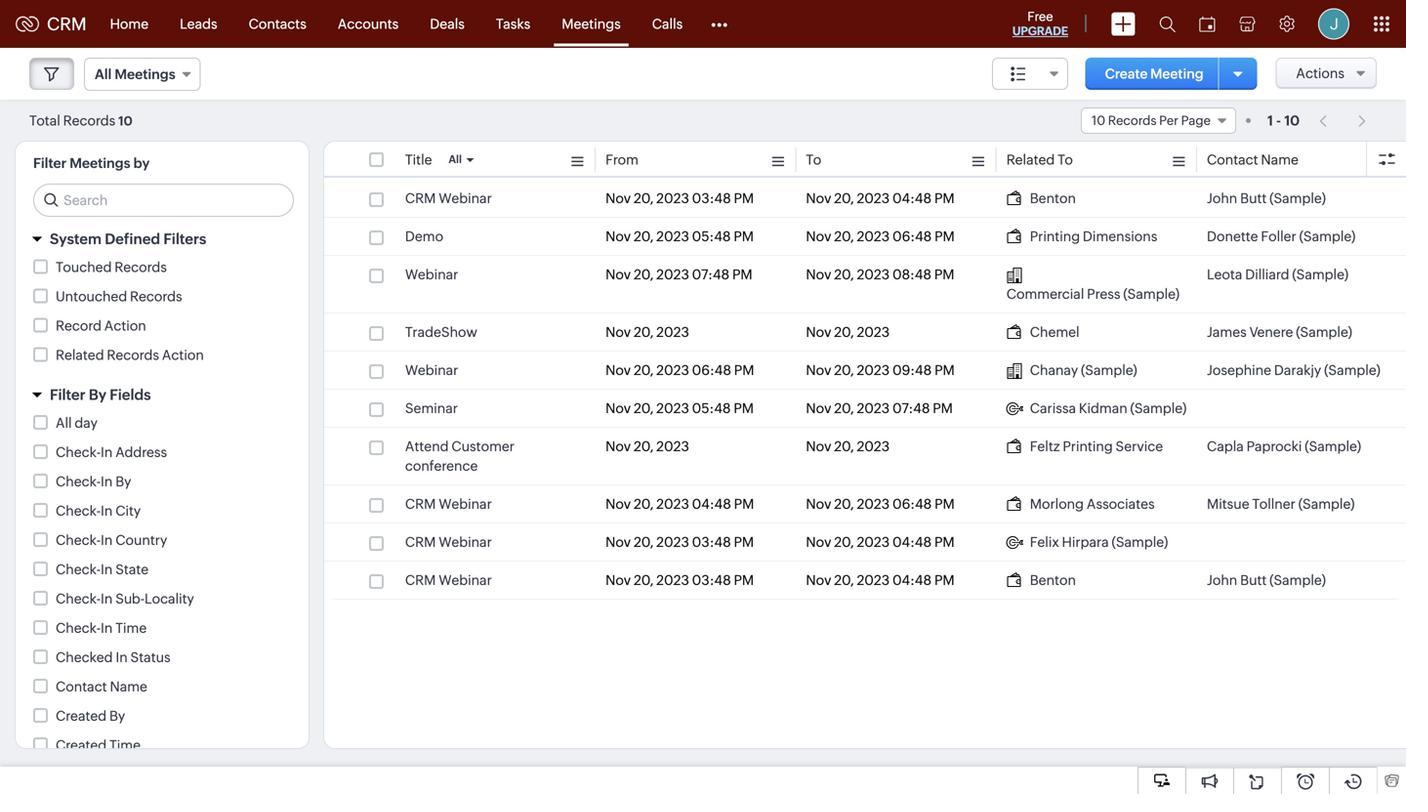Task type: locate. For each thing, give the bounding box(es) containing it.
2 05:48 from the top
[[692, 401, 731, 416]]

john butt (sample) link down tollner
[[1207, 571, 1327, 590]]

0 vertical spatial time
[[115, 620, 147, 636]]

10 Records Per Page field
[[1081, 107, 1237, 134]]

10 inside the total records 10
[[118, 114, 133, 128]]

1 vertical spatial contact name
[[56, 679, 147, 695]]

nov 20, 2023 07:48 pm
[[606, 267, 753, 282], [806, 401, 953, 416]]

All Meetings field
[[84, 58, 201, 91]]

nov 20, 2023 08:48 pm
[[806, 267, 955, 282]]

commercial
[[1007, 286, 1085, 302]]

benton down the related to
[[1030, 190, 1076, 206]]

nov 20, 2023 05:48 pm
[[606, 229, 754, 244], [606, 401, 754, 416]]

deals
[[430, 16, 465, 32]]

1 nov 20, 2023 05:48 pm from the top
[[606, 229, 754, 244]]

2 vertical spatial meetings
[[70, 155, 130, 171]]

0 vertical spatial created
[[56, 708, 107, 724]]

05:48 for nov 20, 2023 07:48 pm
[[692, 401, 731, 416]]

(sample) right tollner
[[1299, 496, 1355, 512]]

05:48
[[692, 229, 731, 244], [692, 401, 731, 416]]

nov 20, 2023 03:48 pm for fourth "crm webinar" link from the top of the page
[[606, 572, 754, 588]]

in for sub-
[[101, 591, 113, 607]]

2 john butt (sample) from the top
[[1207, 572, 1327, 588]]

all inside field
[[95, 66, 112, 82]]

2 horizontal spatial all
[[449, 153, 462, 166]]

0 vertical spatial all
[[95, 66, 112, 82]]

0 vertical spatial butt
[[1241, 190, 1267, 206]]

created time
[[56, 738, 141, 753]]

john butt (sample) for fourth "crm webinar" link from the top of the page
[[1207, 572, 1327, 588]]

records inside field
[[1109, 113, 1157, 128]]

2 benton link from the top
[[1007, 571, 1076, 590]]

records for untouched
[[130, 289, 182, 304]]

check- for check-in by
[[56, 474, 101, 489]]

nov 20, 2023 09:48 pm
[[806, 362, 955, 378]]

0 horizontal spatial name
[[110, 679, 147, 695]]

create menu image
[[1112, 12, 1136, 36]]

1 vertical spatial all
[[449, 153, 462, 166]]

meetings inside field
[[115, 66, 175, 82]]

capla paprocki (sample)
[[1207, 439, 1362, 454]]

dimensions
[[1083, 229, 1158, 244]]

2 vertical spatial 03:48
[[692, 572, 731, 588]]

in left status
[[116, 650, 128, 665]]

20,
[[634, 190, 654, 206], [834, 190, 854, 206], [634, 229, 654, 244], [834, 229, 854, 244], [634, 267, 654, 282], [834, 267, 854, 282], [634, 324, 654, 340], [834, 324, 854, 340], [634, 362, 654, 378], [834, 362, 854, 378], [634, 401, 654, 416], [834, 401, 854, 416], [634, 439, 654, 454], [834, 439, 854, 454], [634, 496, 654, 512], [834, 496, 854, 512], [634, 534, 654, 550], [834, 534, 854, 550], [634, 572, 654, 588], [834, 572, 854, 588]]

1 vertical spatial nov 20, 2023 03:48 pm
[[606, 534, 754, 550]]

webinar for 3rd "crm webinar" link from the bottom
[[439, 496, 492, 512]]

0 vertical spatial action
[[104, 318, 146, 334]]

row group
[[324, 180, 1407, 600]]

0 vertical spatial 06:48
[[893, 229, 932, 244]]

meetings left the calls
[[562, 16, 621, 32]]

chanay
[[1030, 362, 1079, 378]]

1 vertical spatial nov 20, 2023 07:48 pm
[[806, 401, 953, 416]]

0 vertical spatial 07:48
[[692, 267, 730, 282]]

capla
[[1207, 439, 1244, 454]]

10 inside field
[[1092, 113, 1106, 128]]

seminar link
[[405, 399, 458, 418]]

2 03:48 from the top
[[692, 534, 731, 550]]

john butt (sample) up foller
[[1207, 190, 1327, 206]]

home link
[[94, 0, 164, 47]]

benton link for the john butt (sample) link related to fourth "crm webinar" link from the top of the page
[[1007, 571, 1076, 590]]

contact name down '1'
[[1207, 152, 1299, 168]]

check-in by
[[56, 474, 131, 489]]

1 crm webinar from the top
[[405, 190, 492, 206]]

1 john butt (sample) from the top
[[1207, 190, 1327, 206]]

printing up commercial
[[1030, 229, 1081, 244]]

defined
[[105, 231, 160, 248]]

check- down check-in city
[[56, 532, 101, 548]]

tradeshow link
[[405, 322, 478, 342]]

7 check- from the top
[[56, 620, 101, 636]]

0 horizontal spatial 07:48
[[692, 267, 730, 282]]

2 created from the top
[[56, 738, 107, 753]]

benton
[[1030, 190, 1076, 206], [1030, 572, 1076, 588]]

2 vertical spatial 06:48
[[893, 496, 932, 512]]

feltz
[[1030, 439, 1060, 454]]

printing down carissa kidman (sample) link
[[1063, 439, 1113, 454]]

john down mitsue
[[1207, 572, 1238, 588]]

0 vertical spatial name
[[1262, 152, 1299, 168]]

0 vertical spatial john butt (sample)
[[1207, 190, 1327, 206]]

in
[[101, 444, 113, 460], [101, 474, 113, 489], [101, 503, 113, 519], [101, 532, 113, 548], [101, 562, 113, 577], [101, 591, 113, 607], [101, 620, 113, 636], [116, 650, 128, 665]]

0 vertical spatial contact name
[[1207, 152, 1299, 168]]

3 nov 20, 2023 03:48 pm from the top
[[606, 572, 754, 588]]

in up check-in by on the bottom of the page
[[101, 444, 113, 460]]

dilliard
[[1246, 267, 1290, 282]]

0 vertical spatial contact
[[1207, 152, 1259, 168]]

check- down all day at the left bottom
[[56, 444, 101, 460]]

1 vertical spatial meetings
[[115, 66, 175, 82]]

(sample) right darakjy
[[1325, 362, 1381, 378]]

in left state
[[101, 562, 113, 577]]

nov 20, 2023 06:48 pm for nov 20, 2023 04:48 pm
[[806, 496, 955, 512]]

in for status
[[116, 650, 128, 665]]

10 down all meetings
[[118, 114, 133, 128]]

related down size "icon"
[[1007, 152, 1055, 168]]

all for all
[[449, 153, 462, 166]]

0 vertical spatial related
[[1007, 152, 1055, 168]]

1 butt from the top
[[1241, 190, 1267, 206]]

(sample) right press
[[1124, 286, 1180, 302]]

10 right -
[[1285, 113, 1300, 128]]

1 vertical spatial nov 20, 2023 05:48 pm
[[606, 401, 754, 416]]

(sample) down mitsue tollner (sample) link
[[1270, 572, 1327, 588]]

navigation
[[1310, 106, 1377, 135]]

records
[[63, 113, 115, 128], [1109, 113, 1157, 128], [115, 259, 167, 275], [130, 289, 182, 304], [107, 347, 159, 363]]

filter down total
[[33, 155, 67, 171]]

1 horizontal spatial 10
[[1092, 113, 1106, 128]]

1 webinar link from the top
[[405, 265, 459, 284]]

06:48
[[893, 229, 932, 244], [692, 362, 732, 378], [893, 496, 932, 512]]

2 check- from the top
[[56, 474, 101, 489]]

1 vertical spatial webinar link
[[405, 360, 459, 380]]

all left day
[[56, 415, 72, 431]]

0 vertical spatial filter
[[33, 155, 67, 171]]

meetings down home at the left top of the page
[[115, 66, 175, 82]]

kidman
[[1079, 401, 1128, 416]]

2 vertical spatial nov 20, 2023 03:48 pm
[[606, 572, 754, 588]]

profile image
[[1319, 8, 1350, 40]]

meeting
[[1151, 66, 1204, 82]]

butt down tollner
[[1241, 572, 1267, 588]]

by up day
[[89, 386, 106, 403]]

1 to from the left
[[806, 152, 822, 168]]

0 horizontal spatial contact
[[56, 679, 107, 695]]

john butt (sample)
[[1207, 190, 1327, 206], [1207, 572, 1327, 588]]

demo link
[[405, 227, 444, 246]]

1 vertical spatial nov 20, 2023 06:48 pm
[[606, 362, 755, 378]]

related down record
[[56, 347, 104, 363]]

contact down checked
[[56, 679, 107, 695]]

morlong associates
[[1030, 496, 1155, 512]]

by up city
[[115, 474, 131, 489]]

created down created by
[[56, 738, 107, 753]]

1 vertical spatial action
[[162, 347, 204, 363]]

morlong associates link
[[1007, 494, 1155, 514]]

1 vertical spatial john butt (sample) link
[[1207, 571, 1327, 590]]

2 nov 20, 2023 03:48 pm from the top
[[606, 534, 754, 550]]

by inside "dropdown button"
[[89, 386, 106, 403]]

03:48 for 3rd "crm webinar" link
[[692, 534, 731, 550]]

james venere (sample) link
[[1207, 322, 1353, 342]]

josephine darakjy (sample) link
[[1207, 360, 1381, 380]]

in down check-in address on the left of page
[[101, 474, 113, 489]]

0 vertical spatial nov 20, 2023 07:48 pm
[[606, 267, 753, 282]]

by
[[133, 155, 150, 171]]

3 check- from the top
[[56, 503, 101, 519]]

action up filter by fields "dropdown button"
[[162, 347, 204, 363]]

1 vertical spatial 07:48
[[893, 401, 930, 416]]

contact name up created by
[[56, 679, 147, 695]]

2 vertical spatial by
[[109, 708, 125, 724]]

2 webinar link from the top
[[405, 360, 459, 380]]

0 vertical spatial printing
[[1030, 229, 1081, 244]]

seminar
[[405, 401, 458, 416]]

0 vertical spatial benton link
[[1007, 189, 1076, 208]]

records up filter meetings by at top left
[[63, 113, 115, 128]]

john butt (sample) down tollner
[[1207, 572, 1327, 588]]

0 vertical spatial 05:48
[[692, 229, 731, 244]]

1 check- from the top
[[56, 444, 101, 460]]

0 vertical spatial benton
[[1030, 190, 1076, 206]]

attend
[[405, 439, 449, 454]]

john butt (sample) for 1st "crm webinar" link from the top
[[1207, 190, 1327, 206]]

john butt (sample) link
[[1207, 189, 1327, 208], [1207, 571, 1327, 590]]

10 records per page
[[1092, 113, 1211, 128]]

1 vertical spatial created
[[56, 738, 107, 753]]

nov 20, 2023 04:48 pm
[[806, 190, 955, 206], [606, 496, 754, 512], [806, 534, 955, 550], [806, 572, 955, 588]]

from
[[606, 152, 639, 168]]

1 john from the top
[[1207, 190, 1238, 206]]

1 vertical spatial related
[[56, 347, 104, 363]]

0 vertical spatial nov 20, 2023 03:48 pm
[[606, 190, 754, 206]]

1 horizontal spatial to
[[1058, 152, 1074, 168]]

6 check- from the top
[[56, 591, 101, 607]]

records up fields
[[107, 347, 159, 363]]

1 vertical spatial john
[[1207, 572, 1238, 588]]

name down checked in status
[[110, 679, 147, 695]]

2 nov 20, 2023 05:48 pm from the top
[[606, 401, 754, 416]]

logo image
[[16, 16, 39, 32]]

related to
[[1007, 152, 1074, 168]]

1 john butt (sample) link from the top
[[1207, 189, 1327, 208]]

2 john butt (sample) link from the top
[[1207, 571, 1327, 590]]

meetings for filter meetings by
[[70, 155, 130, 171]]

0 vertical spatial nov 20, 2023 05:48 pm
[[606, 229, 754, 244]]

check- up checked
[[56, 620, 101, 636]]

feltz printing service
[[1030, 439, 1164, 454]]

foller
[[1262, 229, 1297, 244]]

butt up donette
[[1241, 190, 1267, 206]]

0 vertical spatial nov 20, 2023 06:48 pm
[[806, 229, 955, 244]]

system defined filters
[[50, 231, 206, 248]]

john butt (sample) link up foller
[[1207, 189, 1327, 208]]

all meetings
[[95, 66, 175, 82]]

action up related records action
[[104, 318, 146, 334]]

status
[[130, 650, 171, 665]]

1 crm webinar link from the top
[[405, 189, 492, 208]]

john butt (sample) link for fourth "crm webinar" link from the top of the page
[[1207, 571, 1327, 590]]

0 horizontal spatial related
[[56, 347, 104, 363]]

crm webinar link
[[405, 189, 492, 208], [405, 494, 492, 514], [405, 532, 492, 552], [405, 571, 492, 590]]

check- up check-in city
[[56, 474, 101, 489]]

crm webinar for 1st "crm webinar" link from the top
[[405, 190, 492, 206]]

10
[[1285, 113, 1300, 128], [1092, 113, 1106, 128], [118, 114, 133, 128]]

time down created by
[[109, 738, 141, 753]]

webinar for 3rd "crm webinar" link
[[439, 534, 492, 550]]

1 horizontal spatial contact
[[1207, 152, 1259, 168]]

1 benton from the top
[[1030, 190, 1076, 206]]

filters
[[163, 231, 206, 248]]

related for related records action
[[56, 347, 104, 363]]

calendar image
[[1200, 16, 1216, 32]]

printing
[[1030, 229, 1081, 244], [1063, 439, 1113, 454]]

mitsue
[[1207, 496, 1250, 512]]

2 crm webinar link from the top
[[405, 494, 492, 514]]

nov 20, 2023 06:48 pm for nov 20, 2023 05:48 pm
[[806, 229, 955, 244]]

carissa kidman (sample)
[[1030, 401, 1187, 416]]

check- up check-in time
[[56, 591, 101, 607]]

0 vertical spatial 03:48
[[692, 190, 731, 206]]

1 vertical spatial filter
[[50, 386, 86, 403]]

0 vertical spatial john
[[1207, 190, 1238, 206]]

paprocki
[[1247, 439, 1303, 454]]

1 nov 20, 2023 03:48 pm from the top
[[606, 190, 754, 206]]

1 vertical spatial name
[[110, 679, 147, 695]]

webinar for 1st "crm webinar" link from the top
[[439, 190, 492, 206]]

check-in sub-locality
[[56, 591, 194, 607]]

actions
[[1297, 65, 1345, 81]]

home
[[110, 16, 149, 32]]

check- down check-in country
[[56, 562, 101, 577]]

0 vertical spatial webinar link
[[405, 265, 459, 284]]

2 crm webinar from the top
[[405, 496, 492, 512]]

time down sub-
[[115, 620, 147, 636]]

1 vertical spatial 03:48
[[692, 534, 731, 550]]

records down defined on the left top
[[115, 259, 167, 275]]

1 - 10
[[1268, 113, 1300, 128]]

2 horizontal spatial 10
[[1285, 113, 1300, 128]]

hirpara
[[1062, 534, 1109, 550]]

5 check- from the top
[[56, 562, 101, 577]]

0 vertical spatial by
[[89, 386, 106, 403]]

1 vertical spatial 05:48
[[692, 401, 731, 416]]

name down -
[[1262, 152, 1299, 168]]

1 horizontal spatial related
[[1007, 152, 1055, 168]]

filter for filter by fields
[[50, 386, 86, 403]]

2 john from the top
[[1207, 572, 1238, 588]]

webinar link up seminar
[[405, 360, 459, 380]]

contact name
[[1207, 152, 1299, 168], [56, 679, 147, 695]]

carissa kidman (sample) link
[[1007, 399, 1187, 418]]

nov 20, 2023
[[606, 324, 690, 340], [806, 324, 890, 340], [606, 439, 690, 454], [806, 439, 890, 454]]

1 vertical spatial by
[[115, 474, 131, 489]]

all up the total records 10
[[95, 66, 112, 82]]

attend customer conference
[[405, 439, 515, 474]]

1 horizontal spatial action
[[162, 347, 204, 363]]

check- down check-in by on the bottom of the page
[[56, 503, 101, 519]]

0 horizontal spatial 10
[[118, 114, 133, 128]]

in for state
[[101, 562, 113, 577]]

nov 20, 2023 04:48 pm for 1st "crm webinar" link from the top
[[806, 190, 955, 206]]

0 horizontal spatial all
[[56, 415, 72, 431]]

1 vertical spatial benton
[[1030, 572, 1076, 588]]

4 crm webinar from the top
[[405, 572, 492, 588]]

printing dimensions
[[1030, 229, 1158, 244]]

0 horizontal spatial to
[[806, 152, 822, 168]]

all day
[[56, 415, 98, 431]]

by up created time
[[109, 708, 125, 724]]

benton link down felix
[[1007, 571, 1076, 590]]

check-in city
[[56, 503, 141, 519]]

1 03:48 from the top
[[692, 190, 731, 206]]

contact
[[1207, 152, 1259, 168], [56, 679, 107, 695]]

records for 10
[[1109, 113, 1157, 128]]

leads
[[180, 16, 217, 32]]

in left sub-
[[101, 591, 113, 607]]

1 vertical spatial john butt (sample)
[[1207, 572, 1327, 588]]

contact down page
[[1207, 152, 1259, 168]]

webinar link for nov 20, 2023 07:48 pm
[[405, 265, 459, 284]]

1 vertical spatial benton link
[[1007, 571, 1076, 590]]

2 butt from the top
[[1241, 572, 1267, 588]]

benton down felix
[[1030, 572, 1076, 588]]

04:48
[[893, 190, 932, 206], [692, 496, 732, 512], [893, 534, 932, 550], [893, 572, 932, 588]]

1 created from the top
[[56, 708, 107, 724]]

1 horizontal spatial all
[[95, 66, 112, 82]]

0 vertical spatial john butt (sample) link
[[1207, 189, 1327, 208]]

records for touched
[[115, 259, 167, 275]]

records left per
[[1109, 113, 1157, 128]]

03:48 for 1st "crm webinar" link from the top
[[692, 190, 731, 206]]

webinar
[[439, 190, 492, 206], [405, 267, 459, 282], [405, 362, 459, 378], [439, 496, 492, 512], [439, 534, 492, 550], [439, 572, 492, 588]]

records down touched records
[[130, 289, 182, 304]]

2 to from the left
[[1058, 152, 1074, 168]]

check-in state
[[56, 562, 149, 577]]

all right title
[[449, 153, 462, 166]]

check-
[[56, 444, 101, 460], [56, 474, 101, 489], [56, 503, 101, 519], [56, 532, 101, 548], [56, 562, 101, 577], [56, 591, 101, 607], [56, 620, 101, 636]]

2 vertical spatial nov 20, 2023 06:48 pm
[[806, 496, 955, 512]]

filter
[[33, 155, 67, 171], [50, 386, 86, 403]]

filter up all day at the left bottom
[[50, 386, 86, 403]]

4 check- from the top
[[56, 532, 101, 548]]

1 horizontal spatial nov 20, 2023 07:48 pm
[[806, 401, 953, 416]]

created up created time
[[56, 708, 107, 724]]

carissa
[[1030, 401, 1077, 416]]

in left city
[[101, 503, 113, 519]]

1 05:48 from the top
[[692, 229, 731, 244]]

3 crm webinar from the top
[[405, 534, 492, 550]]

in up check-in state
[[101, 532, 113, 548]]

2 vertical spatial all
[[56, 415, 72, 431]]

1 vertical spatial butt
[[1241, 572, 1267, 588]]

touched records
[[56, 259, 167, 275]]

webinar link down demo
[[405, 265, 459, 284]]

(sample) up "service"
[[1131, 401, 1187, 416]]

touched
[[56, 259, 112, 275]]

10 for 1 - 10
[[1285, 113, 1300, 128]]

1 benton link from the top
[[1007, 189, 1076, 208]]

10 down create
[[1092, 113, 1106, 128]]

in up checked in status
[[101, 620, 113, 636]]

crm webinar for 3rd "crm webinar" link from the bottom
[[405, 496, 492, 512]]

john up donette
[[1207, 190, 1238, 206]]

3 03:48 from the top
[[692, 572, 731, 588]]

accounts link
[[322, 0, 415, 47]]

None field
[[992, 58, 1068, 90]]

meetings left by
[[70, 155, 130, 171]]

benton link down the related to
[[1007, 189, 1076, 208]]

filter inside "dropdown button"
[[50, 386, 86, 403]]



Task type: describe. For each thing, give the bounding box(es) containing it.
nov 20, 2023 03:48 pm for 1st "crm webinar" link from the top
[[606, 190, 754, 206]]

filter by fields button
[[16, 378, 309, 412]]

address
[[115, 444, 167, 460]]

records for related
[[107, 347, 159, 363]]

0 vertical spatial meetings
[[562, 16, 621, 32]]

0 horizontal spatial nov 20, 2023 07:48 pm
[[606, 267, 753, 282]]

title
[[405, 152, 432, 168]]

printing inside 'link'
[[1030, 229, 1081, 244]]

create meeting
[[1105, 66, 1204, 82]]

conference
[[405, 458, 478, 474]]

chanay (sample)
[[1030, 362, 1138, 378]]

demo
[[405, 229, 444, 244]]

mitsue tollner (sample) link
[[1207, 494, 1355, 514]]

filter meetings by
[[33, 155, 150, 171]]

filter by fields
[[50, 386, 151, 403]]

webinar link for nov 20, 2023 06:48 pm
[[405, 360, 459, 380]]

tollner
[[1253, 496, 1296, 512]]

created for created time
[[56, 738, 107, 753]]

venere
[[1250, 324, 1294, 340]]

leota dilliard (sample)
[[1207, 267, 1349, 282]]

check- for check-in address
[[56, 444, 101, 460]]

per
[[1160, 113, 1179, 128]]

Search text field
[[34, 185, 293, 216]]

calls
[[652, 16, 683, 32]]

(sample) up carissa kidman (sample)
[[1081, 362, 1138, 378]]

donette foller (sample) link
[[1207, 227, 1356, 246]]

untouched records
[[56, 289, 182, 304]]

record action
[[56, 318, 146, 334]]

1 horizontal spatial contact name
[[1207, 152, 1299, 168]]

total records 10
[[29, 113, 133, 128]]

country
[[115, 532, 167, 548]]

record
[[56, 318, 102, 334]]

contacts link
[[233, 0, 322, 47]]

donette
[[1207, 229, 1259, 244]]

commercial press (sample) link
[[1007, 265, 1188, 304]]

check-in time
[[56, 620, 147, 636]]

in for country
[[101, 532, 113, 548]]

nov 20, 2023 04:48 pm for fourth "crm webinar" link from the top of the page
[[806, 572, 955, 588]]

commercial press (sample)
[[1007, 286, 1180, 302]]

in for city
[[101, 503, 113, 519]]

nov 20, 2023 05:48 pm for nov 20, 2023 06:48 pm
[[606, 229, 754, 244]]

(sample) right foller
[[1300, 229, 1356, 244]]

1
[[1268, 113, 1274, 128]]

sub-
[[115, 591, 145, 607]]

Other Modules field
[[699, 8, 741, 40]]

1 horizontal spatial name
[[1262, 152, 1299, 168]]

nov 20, 2023 04:48 pm for 3rd "crm webinar" link
[[806, 534, 955, 550]]

search element
[[1148, 0, 1188, 48]]

09:48
[[893, 362, 932, 378]]

contacts
[[249, 16, 307, 32]]

chemel link
[[1007, 322, 1080, 342]]

(sample) up the donette foller (sample)
[[1270, 190, 1327, 206]]

day
[[75, 415, 98, 431]]

feltz printing service link
[[1007, 437, 1164, 456]]

(sample) right dilliard in the top of the page
[[1293, 267, 1349, 282]]

filter for filter meetings by
[[33, 155, 67, 171]]

john butt (sample) link for 1st "crm webinar" link from the top
[[1207, 189, 1327, 208]]

create
[[1105, 66, 1148, 82]]

morlong
[[1030, 496, 1084, 512]]

check- for check-in state
[[56, 562, 101, 577]]

total
[[29, 113, 60, 128]]

1 vertical spatial contact
[[56, 679, 107, 695]]

donette foller (sample)
[[1207, 229, 1356, 244]]

all for all meetings
[[95, 66, 112, 82]]

page
[[1182, 113, 1211, 128]]

2 benton from the top
[[1030, 572, 1076, 588]]

printing dimensions link
[[1007, 227, 1158, 246]]

create menu element
[[1100, 0, 1148, 47]]

james
[[1207, 324, 1247, 340]]

03:48 for fourth "crm webinar" link from the top of the page
[[692, 572, 731, 588]]

darakjy
[[1275, 362, 1322, 378]]

crm link
[[16, 14, 87, 34]]

check- for check-in time
[[56, 620, 101, 636]]

in for address
[[101, 444, 113, 460]]

(sample) right the 'paprocki' at the right bottom
[[1305, 439, 1362, 454]]

4 crm webinar link from the top
[[405, 571, 492, 590]]

leota
[[1207, 267, 1243, 282]]

check- for check-in city
[[56, 503, 101, 519]]

3 crm webinar link from the top
[[405, 532, 492, 552]]

1 vertical spatial printing
[[1063, 439, 1113, 454]]

-
[[1277, 113, 1282, 128]]

josephine darakjy (sample)
[[1207, 362, 1381, 378]]

nov 20, 2023 03:48 pm for 3rd "crm webinar" link
[[606, 534, 754, 550]]

check- for check-in sub-locality
[[56, 591, 101, 607]]

meetings link
[[546, 0, 637, 47]]

james venere (sample)
[[1207, 324, 1353, 340]]

size image
[[1011, 65, 1026, 83]]

butt for 1st "crm webinar" link from the top
[[1241, 190, 1267, 206]]

10 for total records 10
[[118, 114, 133, 128]]

chemel
[[1030, 324, 1080, 340]]

untouched
[[56, 289, 127, 304]]

benton link for the john butt (sample) link associated with 1st "crm webinar" link from the top
[[1007, 189, 1076, 208]]

(sample) up darakjy
[[1297, 324, 1353, 340]]

press
[[1087, 286, 1121, 302]]

row group containing crm webinar
[[324, 180, 1407, 600]]

related records action
[[56, 347, 204, 363]]

created for created by
[[56, 708, 107, 724]]

john for the john butt (sample) link related to fourth "crm webinar" link from the top of the page
[[1207, 572, 1238, 588]]

by for filter
[[89, 386, 106, 403]]

check-in country
[[56, 532, 167, 548]]

05:48 for nov 20, 2023 06:48 pm
[[692, 229, 731, 244]]

related for related to
[[1007, 152, 1055, 168]]

chanay (sample) link
[[1007, 360, 1138, 380]]

nov 20, 2023 05:48 pm for nov 20, 2023 07:48 pm
[[606, 401, 754, 416]]

checked in status
[[56, 650, 171, 665]]

created by
[[56, 708, 125, 724]]

search image
[[1160, 16, 1176, 32]]

tradeshow
[[405, 324, 478, 340]]

free
[[1028, 9, 1054, 24]]

leads link
[[164, 0, 233, 47]]

felix hirpara (sample) link
[[1007, 532, 1169, 552]]

all for all day
[[56, 415, 72, 431]]

webinar for fourth "crm webinar" link from the top of the page
[[439, 572, 492, 588]]

city
[[115, 503, 141, 519]]

records for total
[[63, 113, 115, 128]]

0 horizontal spatial action
[[104, 318, 146, 334]]

in for time
[[101, 620, 113, 636]]

mitsue tollner (sample)
[[1207, 496, 1355, 512]]

by for created
[[109, 708, 125, 724]]

(sample) inside 'link'
[[1124, 286, 1180, 302]]

1 vertical spatial 06:48
[[692, 362, 732, 378]]

free upgrade
[[1013, 9, 1069, 38]]

john for the john butt (sample) link associated with 1st "crm webinar" link from the top
[[1207, 190, 1238, 206]]

06:48 for nov 20, 2023 05:48 pm
[[893, 229, 932, 244]]

06:48 for nov 20, 2023 04:48 pm
[[893, 496, 932, 512]]

felix hirpara (sample)
[[1030, 534, 1169, 550]]

tasks
[[496, 16, 531, 32]]

crm webinar for 3rd "crm webinar" link
[[405, 534, 492, 550]]

felix
[[1030, 534, 1060, 550]]

crm webinar for fourth "crm webinar" link from the top of the page
[[405, 572, 492, 588]]

(sample) down associates
[[1112, 534, 1169, 550]]

customer
[[452, 439, 515, 454]]

butt for fourth "crm webinar" link from the top of the page
[[1241, 572, 1267, 588]]

check- for check-in country
[[56, 532, 101, 548]]

checked
[[56, 650, 113, 665]]

profile element
[[1307, 0, 1362, 47]]

leota dilliard (sample) link
[[1207, 265, 1349, 284]]

in for by
[[101, 474, 113, 489]]

1 horizontal spatial 07:48
[[893, 401, 930, 416]]

meetings for all meetings
[[115, 66, 175, 82]]

service
[[1116, 439, 1164, 454]]

associates
[[1087, 496, 1155, 512]]

0 horizontal spatial contact name
[[56, 679, 147, 695]]

system defined filters button
[[16, 222, 309, 256]]

1 vertical spatial time
[[109, 738, 141, 753]]



Task type: vqa. For each thing, say whether or not it's contained in the screenshot.


